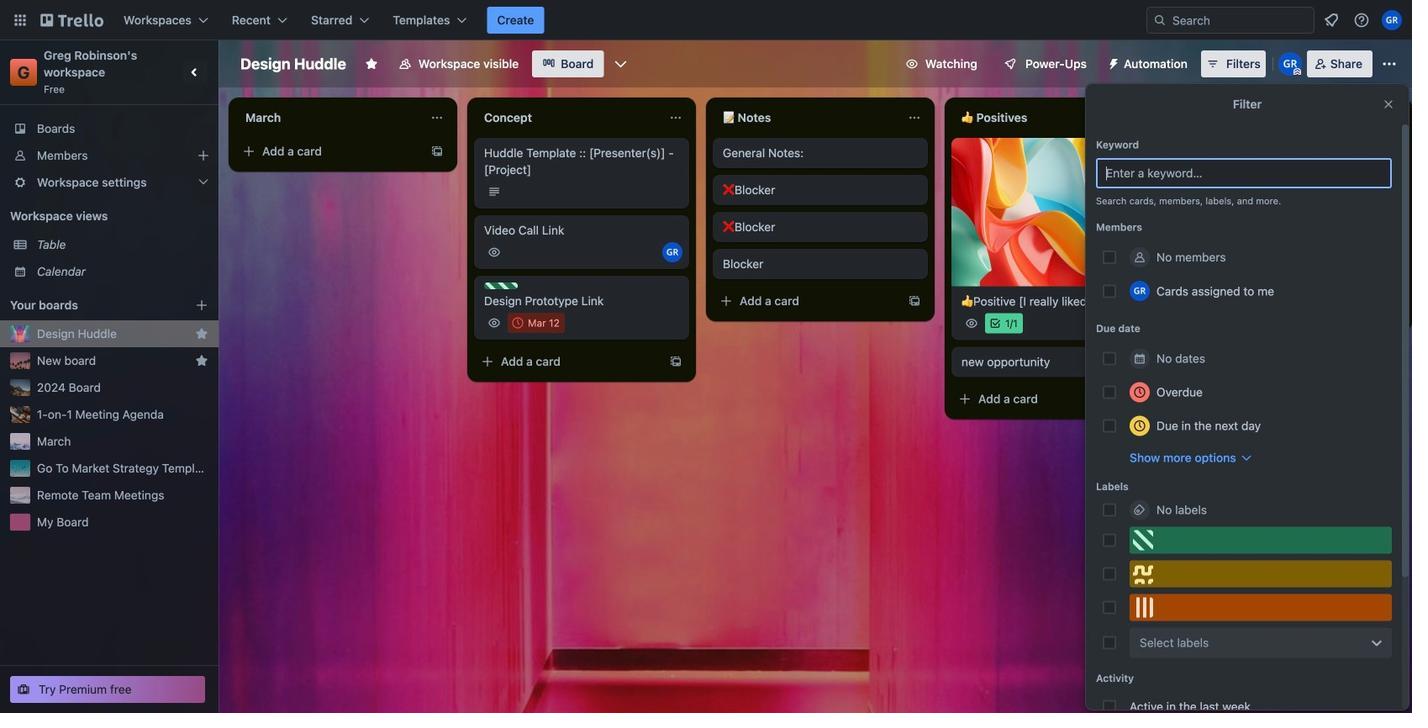 Task type: describe. For each thing, give the bounding box(es) containing it.
Board name text field
[[232, 50, 355, 77]]

color: yellow, title: none element
[[1130, 560, 1393, 587]]

show menu image
[[1382, 56, 1398, 72]]

close popover image
[[1382, 98, 1396, 111]]

star or unstar board image
[[365, 57, 378, 71]]

0 vertical spatial create from template… image
[[908, 294, 922, 308]]

open information menu image
[[1354, 12, 1371, 29]]

2 vertical spatial create from template… image
[[1147, 392, 1160, 406]]

Search field
[[1167, 8, 1314, 32]]

this member is an admin of this board. image
[[1294, 68, 1302, 76]]

color: green, title: none element
[[1130, 527, 1393, 554]]

back to home image
[[40, 7, 103, 34]]

color: green, title: none image
[[484, 283, 518, 289]]

create from template… image
[[431, 145, 444, 158]]

customize views image
[[612, 56, 629, 72]]

0 notifications image
[[1322, 10, 1342, 30]]

your boards with 8 items element
[[10, 295, 170, 315]]

2 starred icon image from the top
[[195, 354, 209, 367]]



Task type: vqa. For each thing, say whether or not it's contained in the screenshot.
jeremymiller198
no



Task type: locate. For each thing, give the bounding box(es) containing it.
0 horizontal spatial create from template… image
[[669, 355, 683, 368]]

2 horizontal spatial create from template… image
[[1147, 392, 1160, 406]]

primary element
[[0, 0, 1413, 40]]

1 horizontal spatial create from template… image
[[908, 294, 922, 308]]

search image
[[1154, 13, 1167, 27]]

None checkbox
[[508, 313, 565, 333]]

Enter a keyword… text field
[[1097, 158, 1393, 188]]

1 vertical spatial create from template… image
[[669, 355, 683, 368]]

add board image
[[195, 299, 209, 312]]

workspace navigation collapse icon image
[[183, 61, 207, 84]]

0 vertical spatial starred icon image
[[195, 327, 209, 341]]

None text field
[[952, 104, 1140, 131]]

None text field
[[235, 104, 424, 131], [474, 104, 663, 131], [713, 104, 901, 131], [235, 104, 424, 131], [474, 104, 663, 131], [713, 104, 901, 131]]

None checkbox
[[1201, 225, 1253, 246]]

greg robinson (gregrobinson96) image
[[1382, 10, 1403, 30], [1279, 52, 1302, 76], [663, 242, 683, 262], [1130, 281, 1150, 301]]

1 starred icon image from the top
[[195, 327, 209, 341]]

starred icon image
[[195, 327, 209, 341], [195, 354, 209, 367]]

1 vertical spatial starred icon image
[[195, 354, 209, 367]]

color: orange, title: none element
[[1130, 594, 1393, 621]]

sm image
[[1101, 50, 1124, 74]]

create from template… image
[[908, 294, 922, 308], [669, 355, 683, 368], [1147, 392, 1160, 406]]



